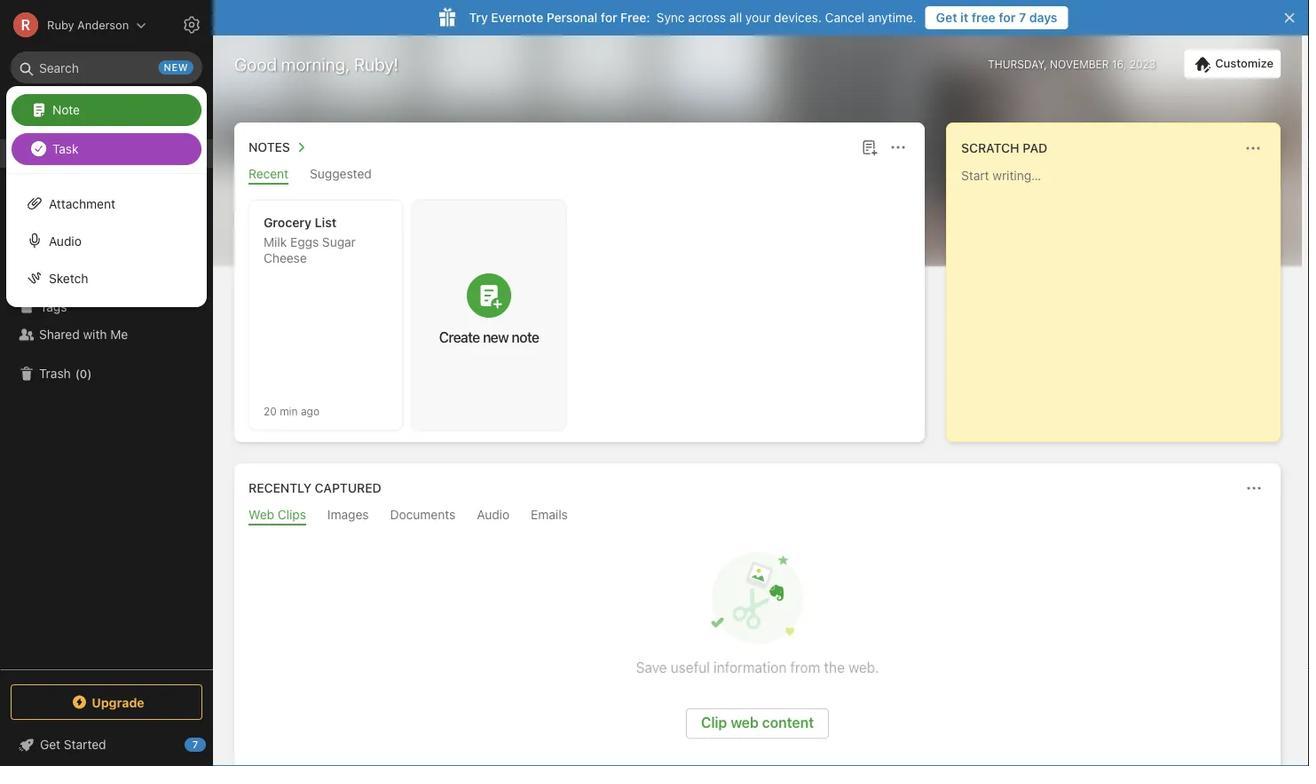 Task type: describe. For each thing, give the bounding box(es) containing it.
create
[[439, 329, 480, 345]]

Search text field
[[23, 51, 190, 83]]

web
[[731, 714, 759, 731]]

note
[[52, 102, 80, 117]]

new button
[[11, 93, 202, 125]]

new inside search field
[[164, 62, 188, 73]]

sketch
[[49, 271, 88, 285]]

audio inside button
[[49, 233, 82, 248]]

documents
[[390, 507, 456, 522]]

16,
[[1112, 58, 1127, 70]]

create new note
[[439, 329, 539, 345]]

notebooks link
[[0, 264, 212, 292]]

anderson
[[77, 18, 129, 32]]

scratch
[[962, 141, 1020, 155]]

milk
[[264, 235, 287, 249]]

note button
[[12, 94, 202, 126]]

recently
[[249, 481, 312, 495]]

tab list for notes
[[238, 166, 922, 185]]

devices.
[[774, 10, 822, 25]]

try evernote personal for free: sync across all your devices. cancel anytime.
[[469, 10, 917, 25]]

0
[[80, 367, 87, 380]]

new inside button
[[483, 329, 509, 345]]

scratch pad button
[[958, 138, 1048, 159]]

images
[[328, 507, 369, 522]]

get for get started
[[40, 737, 60, 752]]

recent tab
[[249, 166, 289, 185]]

november
[[1050, 58, 1109, 70]]

more actions image inside field
[[1244, 478, 1265, 499]]

clips
[[278, 507, 306, 522]]

suggested tab
[[310, 166, 372, 185]]

eggs
[[290, 235, 319, 249]]

free:
[[621, 10, 651, 25]]

get started
[[40, 737, 106, 752]]

good
[[234, 53, 277, 74]]

ruby
[[47, 18, 74, 32]]

( for notes
[[77, 204, 82, 217]]

web clips tab
[[249, 507, 306, 526]]

sync
[[657, 10, 685, 25]]

cheese
[[264, 251, 307, 265]]

get for get it free for 7 days
[[936, 10, 958, 25]]

audio button
[[6, 222, 207, 259]]

task
[[52, 141, 79, 156]]

ago
[[301, 405, 320, 417]]

20 min ago
[[264, 405, 320, 417]]

thursday, november 16, 2023
[[988, 58, 1156, 70]]

web
[[249, 507, 274, 522]]

morning,
[[281, 53, 350, 74]]

emails tab
[[531, 507, 568, 526]]

ruby!
[[354, 53, 399, 74]]

attachment
[[49, 196, 115, 211]]

web clips tab panel
[[234, 526, 1281, 766]]

me
[[110, 327, 128, 342]]

create new note button
[[413, 201, 566, 430]]

shared with me
[[39, 327, 128, 342]]

recent
[[249, 166, 289, 181]]

from
[[791, 659, 821, 676]]

0 horizontal spatial more actions image
[[888, 137, 909, 158]]

content
[[762, 714, 814, 731]]

note
[[512, 329, 539, 345]]

task button
[[12, 133, 202, 165]]

2023
[[1130, 58, 1156, 70]]

audio inside 'tab list'
[[477, 507, 510, 522]]

with
[[83, 327, 107, 342]]

shared with me link
[[0, 321, 212, 349]]

list
[[315, 215, 337, 230]]

thursday,
[[988, 58, 1047, 70]]

) for notes
[[87, 204, 92, 217]]

tasks
[[39, 232, 71, 246]]

tasks button
[[0, 225, 212, 253]]

recently captured
[[249, 481, 382, 495]]

1
[[82, 204, 87, 217]]

7 inside help and learning task checklist field
[[192, 739, 198, 751]]

20
[[264, 405, 277, 417]]

get it free for 7 days
[[936, 10, 1058, 25]]

emails
[[531, 507, 568, 522]]

Help and Learning task checklist field
[[0, 731, 213, 759]]

more actions image
[[1243, 138, 1264, 159]]

shared
[[39, 327, 80, 342]]

tab list for recently captured
[[238, 507, 1278, 526]]

new
[[39, 102, 65, 116]]

web.
[[849, 659, 879, 676]]



Task type: locate. For each thing, give the bounding box(es) containing it.
useful
[[671, 659, 710, 676]]

More actions field
[[886, 135, 911, 160], [1241, 136, 1266, 161], [1242, 476, 1267, 501]]

2 tab list from the top
[[238, 507, 1278, 526]]

0 vertical spatial audio
[[49, 233, 82, 248]]

ruby anderson
[[47, 18, 129, 32]]

audio left emails on the bottom left of the page
[[477, 507, 510, 522]]

0 vertical spatial new
[[164, 62, 188, 73]]

new down settings image
[[164, 62, 188, 73]]

0 vertical spatial (
[[77, 204, 82, 217]]

1 horizontal spatial notes
[[249, 140, 290, 154]]

1 vertical spatial notes
[[39, 203, 73, 218]]

7 left days on the right top of page
[[1019, 10, 1027, 25]]

7
[[1019, 10, 1027, 25], [192, 739, 198, 751]]

7 left click to collapse icon
[[192, 739, 198, 751]]

2 ) from the top
[[87, 367, 92, 380]]

min
[[280, 405, 298, 417]]

more actions field for scratch pad
[[1241, 136, 1266, 161]]

notes up recent
[[249, 140, 290, 154]]

get
[[936, 10, 958, 25], [40, 737, 60, 752]]

Account field
[[0, 7, 147, 43]]

tree
[[0, 139, 213, 669]]

clip
[[701, 714, 727, 731]]

0 vertical spatial )
[[87, 204, 92, 217]]

Start writing… text field
[[962, 168, 1279, 427]]

(
[[77, 204, 82, 217], [75, 367, 80, 380]]

notebooks
[[40, 270, 102, 285]]

for for free:
[[601, 10, 618, 25]]

pad
[[1023, 141, 1048, 155]]

1 vertical spatial tab list
[[238, 507, 1278, 526]]

0 horizontal spatial get
[[40, 737, 60, 752]]

notes for notes
[[249, 140, 290, 154]]

trash ( 0 )
[[39, 366, 92, 381]]

tags
[[40, 299, 67, 314]]

expand notebooks image
[[4, 271, 19, 285]]

started
[[64, 737, 106, 752]]

get left it
[[936, 10, 958, 25]]

save
[[636, 659, 667, 676]]

images tab
[[328, 507, 369, 526]]

)
[[87, 204, 92, 217], [87, 367, 92, 380]]

( for trash
[[75, 367, 80, 380]]

get left 'started'
[[40, 737, 60, 752]]

0 vertical spatial get
[[936, 10, 958, 25]]

notes for notes ( 1 )
[[39, 203, 73, 218]]

grocery list milk eggs sugar cheese
[[264, 215, 356, 265]]

notes inside button
[[249, 140, 290, 154]]

days
[[1030, 10, 1058, 25]]

1 tab list from the top
[[238, 166, 922, 185]]

home link
[[0, 139, 213, 168]]

1 horizontal spatial get
[[936, 10, 958, 25]]

home
[[39, 146, 73, 161]]

0 vertical spatial tab list
[[238, 166, 922, 185]]

1 horizontal spatial more actions image
[[1244, 478, 1265, 499]]

0 vertical spatial 7
[[1019, 10, 1027, 25]]

0 vertical spatial notes
[[249, 140, 290, 154]]

click to collapse image
[[206, 733, 220, 755]]

notes inside tree
[[39, 203, 73, 218]]

1 vertical spatial )
[[87, 367, 92, 380]]

notes ( 1 )
[[39, 203, 92, 218]]

evernote
[[491, 10, 544, 25]]

1 for from the left
[[601, 10, 618, 25]]

settings image
[[181, 14, 202, 36]]

across
[[688, 10, 726, 25]]

get it free for 7 days button
[[926, 6, 1069, 29]]

tab list containing recent
[[238, 166, 922, 185]]

customize button
[[1185, 50, 1281, 78]]

1 ) from the top
[[87, 204, 92, 217]]

free
[[972, 10, 996, 25]]

get inside help and learning task checklist field
[[40, 737, 60, 752]]

1 horizontal spatial for
[[999, 10, 1016, 25]]

save useful information from the web.
[[636, 659, 879, 676]]

1 vertical spatial audio
[[477, 507, 510, 522]]

1 horizontal spatial 7
[[1019, 10, 1027, 25]]

( inside trash ( 0 )
[[75, 367, 80, 380]]

0 horizontal spatial new
[[164, 62, 188, 73]]

) for trash
[[87, 367, 92, 380]]

) right trash
[[87, 367, 92, 380]]

audio
[[49, 233, 82, 248], [477, 507, 510, 522]]

notes up the tasks
[[39, 203, 73, 218]]

0 horizontal spatial 7
[[192, 739, 198, 751]]

notes button
[[245, 137, 312, 158]]

for
[[601, 10, 618, 25], [999, 10, 1016, 25]]

upgrade
[[92, 695, 144, 710]]

trash
[[39, 366, 71, 381]]

notes
[[249, 140, 290, 154], [39, 203, 73, 218]]

information
[[714, 659, 787, 676]]

) up tasks "button"
[[87, 204, 92, 217]]

upgrade button
[[11, 685, 202, 720]]

scratch pad
[[962, 141, 1048, 155]]

for right "free"
[[999, 10, 1016, 25]]

7 inside button
[[1019, 10, 1027, 25]]

attachment button
[[6, 185, 207, 222]]

2 for from the left
[[999, 10, 1016, 25]]

clip web content
[[701, 714, 814, 731]]

tree containing home
[[0, 139, 213, 669]]

tab list containing web clips
[[238, 507, 1278, 526]]

1 vertical spatial 7
[[192, 739, 198, 751]]

tab list
[[238, 166, 922, 185], [238, 507, 1278, 526]]

0 horizontal spatial notes
[[39, 203, 73, 218]]

anytime.
[[868, 10, 917, 25]]

new search field
[[23, 51, 194, 83]]

sketch button
[[6, 259, 207, 297]]

audio down notes ( 1 )
[[49, 233, 82, 248]]

for for 7
[[999, 10, 1016, 25]]

1 vertical spatial more actions image
[[1244, 478, 1265, 499]]

0 horizontal spatial for
[[601, 10, 618, 25]]

audio tab
[[477, 507, 510, 526]]

the
[[824, 659, 845, 676]]

get inside button
[[936, 10, 958, 25]]

new left note
[[483, 329, 509, 345]]

your
[[746, 10, 771, 25]]

good morning, ruby!
[[234, 53, 399, 74]]

1 vertical spatial new
[[483, 329, 509, 345]]

personal
[[547, 10, 598, 25]]

1 horizontal spatial new
[[483, 329, 509, 345]]

try
[[469, 10, 488, 25]]

note creation menu element
[[12, 91, 202, 169]]

more actions field for recently captured
[[1242, 476, 1267, 501]]

) inside trash ( 0 )
[[87, 367, 92, 380]]

more actions image
[[888, 137, 909, 158], [1244, 478, 1265, 499]]

0 horizontal spatial audio
[[49, 233, 82, 248]]

all
[[730, 10, 742, 25]]

it
[[961, 10, 969, 25]]

tags button
[[0, 292, 212, 321]]

recently captured button
[[245, 478, 382, 499]]

for inside button
[[999, 10, 1016, 25]]

1 vertical spatial get
[[40, 737, 60, 752]]

captured
[[315, 481, 382, 495]]

grocery
[[264, 215, 312, 230]]

customize
[[1216, 57, 1274, 70]]

1 vertical spatial (
[[75, 367, 80, 380]]

documents tab
[[390, 507, 456, 526]]

) inside notes ( 1 )
[[87, 204, 92, 217]]

1 horizontal spatial audio
[[477, 507, 510, 522]]

0 vertical spatial more actions image
[[888, 137, 909, 158]]

cancel
[[825, 10, 865, 25]]

for left free:
[[601, 10, 618, 25]]

recent tab panel
[[234, 185, 925, 442]]

( inside notes ( 1 )
[[77, 204, 82, 217]]

sugar
[[322, 235, 356, 249]]

clip web content button
[[686, 709, 829, 739]]



Task type: vqa. For each thing, say whether or not it's contained in the screenshot.
"search field" in Main element
no



